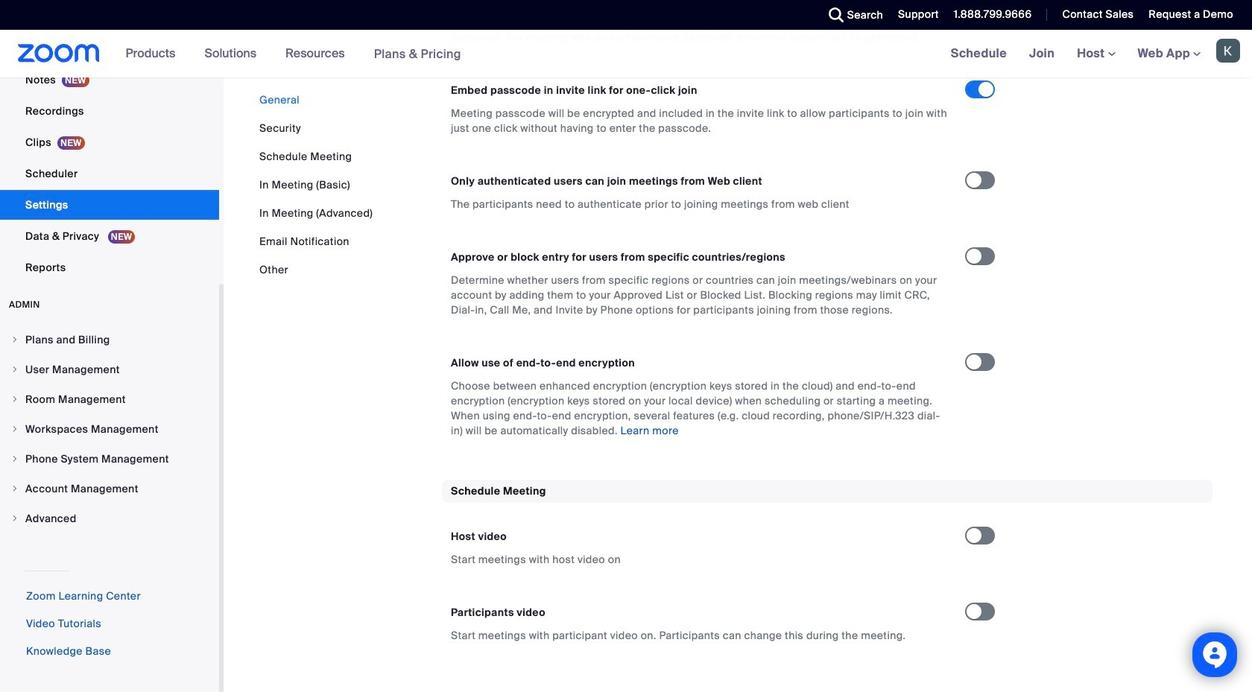Task type: describe. For each thing, give the bounding box(es) containing it.
right image for 4th menu item from the bottom of the admin menu menu
[[10, 425, 19, 434]]

4 menu item from the top
[[0, 415, 219, 444]]

2 menu item from the top
[[0, 356, 219, 384]]

right image for 1st menu item from the bottom of the admin menu menu
[[10, 514, 19, 523]]

5 menu item from the top
[[0, 445, 219, 473]]

product information navigation
[[115, 30, 473, 78]]

3 menu item from the top
[[0, 385, 219, 414]]

schedule meeting element
[[442, 480, 1213, 693]]



Task type: vqa. For each thing, say whether or not it's contained in the screenshot.
right icon
yes



Task type: locate. For each thing, give the bounding box(es) containing it.
right image for third menu item from the bottom
[[10, 455, 19, 464]]

right image for fifth menu item from the bottom
[[10, 395, 19, 404]]

5 right image from the top
[[10, 514, 19, 523]]

0 vertical spatial right image
[[10, 365, 19, 374]]

1 menu item from the top
[[0, 326, 219, 354]]

6 menu item from the top
[[0, 475, 219, 503]]

right image for seventh menu item from the bottom of the admin menu menu
[[10, 336, 19, 344]]

4 right image from the top
[[10, 485, 19, 494]]

zoom logo image
[[18, 44, 100, 63]]

right image
[[10, 365, 19, 374], [10, 395, 19, 404]]

personal menu menu
[[0, 0, 219, 284]]

2 right image from the top
[[10, 425, 19, 434]]

right image for 2nd menu item
[[10, 365, 19, 374]]

meetings navigation
[[940, 30, 1253, 78]]

3 right image from the top
[[10, 455, 19, 464]]

menu bar
[[259, 92, 373, 277]]

1 vertical spatial right image
[[10, 395, 19, 404]]

right image for second menu item from the bottom of the admin menu menu
[[10, 485, 19, 494]]

admin menu menu
[[0, 326, 219, 535]]

right image
[[10, 336, 19, 344], [10, 425, 19, 434], [10, 455, 19, 464], [10, 485, 19, 494], [10, 514, 19, 523]]

menu item
[[0, 326, 219, 354], [0, 356, 219, 384], [0, 385, 219, 414], [0, 415, 219, 444], [0, 445, 219, 473], [0, 475, 219, 503], [0, 505, 219, 533]]

profile picture image
[[1217, 39, 1241, 63]]

1 right image from the top
[[10, 336, 19, 344]]

7 menu item from the top
[[0, 505, 219, 533]]

banner
[[0, 30, 1253, 78]]

2 right image from the top
[[10, 395, 19, 404]]

1 right image from the top
[[10, 365, 19, 374]]



